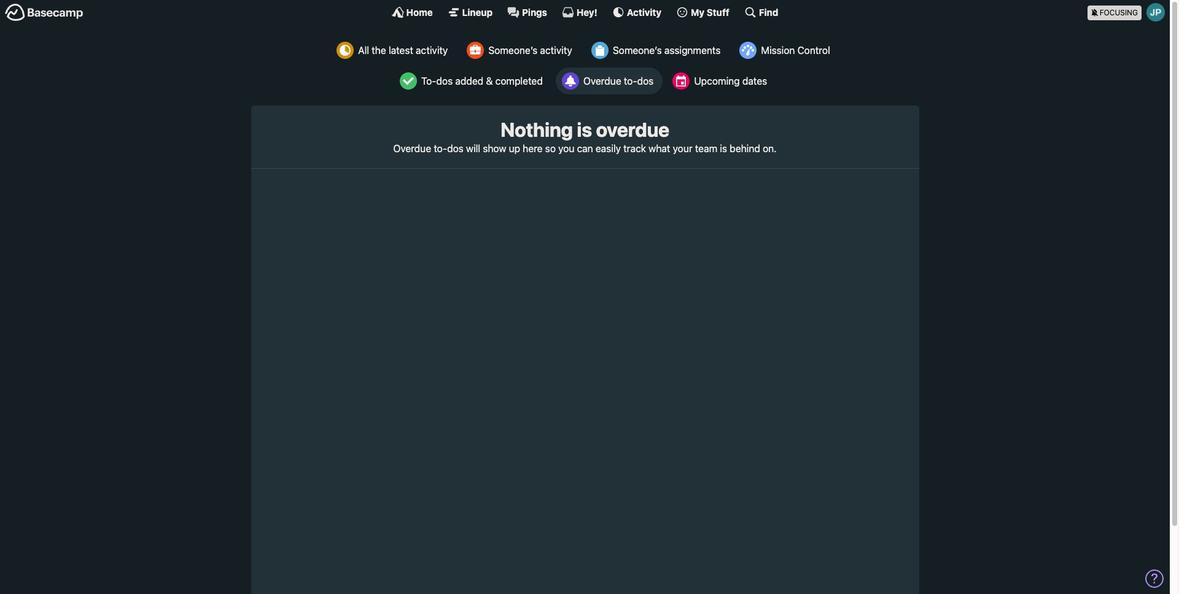 Task type: vqa. For each thing, say whether or not it's contained in the screenshot.
assignment icon
yes



Task type: locate. For each thing, give the bounding box(es) containing it.
activity up to-
[[416, 45, 448, 56]]

overdue to-dos link
[[556, 68, 663, 95]]

1 horizontal spatial is
[[720, 143, 728, 154]]

someone's up overdue to-dos
[[613, 45, 662, 56]]

to-
[[624, 76, 638, 87], [434, 143, 447, 154]]

behind
[[730, 143, 761, 154]]

can
[[577, 143, 593, 154]]

focusing
[[1100, 8, 1139, 17]]

someone's assignments link
[[585, 37, 730, 64]]

to- left will at the left of page
[[434, 143, 447, 154]]

2 someone's from the left
[[613, 45, 662, 56]]

0 horizontal spatial overdue
[[393, 143, 431, 154]]

completed
[[496, 76, 543, 87]]

is
[[577, 118, 592, 141], [720, 143, 728, 154]]

to-
[[421, 76, 437, 87]]

activity link
[[613, 6, 662, 18]]

activity up reports icon
[[540, 45, 573, 56]]

overdue left will at the left of page
[[393, 143, 431, 154]]

0 vertical spatial overdue
[[584, 76, 622, 87]]

0 vertical spatial to-
[[624, 76, 638, 87]]

person report image
[[467, 42, 484, 59]]

someone's
[[489, 45, 538, 56], [613, 45, 662, 56]]

dos
[[437, 76, 453, 87], [638, 76, 654, 87], [447, 143, 464, 154]]

0 horizontal spatial is
[[577, 118, 592, 141]]

team
[[695, 143, 718, 154]]

upcoming dates link
[[667, 68, 777, 95]]

is up can
[[577, 118, 592, 141]]

find button
[[745, 6, 779, 18]]

0 horizontal spatial someone's
[[489, 45, 538, 56]]

to- down the someone's assignments link
[[624, 76, 638, 87]]

dos left will at the left of page
[[447, 143, 464, 154]]

stuff
[[707, 6, 730, 18]]

james peterson image
[[1147, 3, 1166, 22]]

up
[[509, 143, 520, 154]]

added
[[456, 76, 484, 87]]

control
[[798, 45, 831, 56]]

nothing is overdue overdue to-dos will show up here so you can easily track what your team is behind on.
[[393, 118, 777, 154]]

1 horizontal spatial someone's
[[613, 45, 662, 56]]

is right the "team"
[[720, 143, 728, 154]]

1 horizontal spatial activity
[[540, 45, 573, 56]]

my stuff button
[[677, 6, 730, 18]]

overdue inside nothing is overdue overdue to-dos will show up here so you can easily track what your team is behind on.
[[393, 143, 431, 154]]

upcoming dates
[[695, 76, 768, 87]]

to-dos added & completed link
[[394, 68, 552, 95]]

you
[[559, 143, 575, 154]]

1 someone's from the left
[[489, 45, 538, 56]]

someone's up completed
[[489, 45, 538, 56]]

1 activity from the left
[[416, 45, 448, 56]]

focusing button
[[1088, 0, 1171, 24]]

activity
[[416, 45, 448, 56], [540, 45, 573, 56]]

show
[[483, 143, 507, 154]]

1 vertical spatial to-
[[434, 143, 447, 154]]

all the latest activity
[[358, 45, 448, 56]]

activity
[[627, 6, 662, 18]]

dos down the someone's assignments link
[[638, 76, 654, 87]]

mission control image
[[740, 42, 757, 59]]

overdue down assignment image at the right top of the page
[[584, 76, 622, 87]]

1 horizontal spatial overdue
[[584, 76, 622, 87]]

0 horizontal spatial to-
[[434, 143, 447, 154]]

overdue
[[584, 76, 622, 87], [393, 143, 431, 154]]

will
[[466, 143, 481, 154]]

track
[[624, 143, 646, 154]]

0 horizontal spatial activity
[[416, 45, 448, 56]]

main element
[[0, 0, 1171, 24]]

1 vertical spatial overdue
[[393, 143, 431, 154]]

what
[[649, 143, 671, 154]]



Task type: describe. For each thing, give the bounding box(es) containing it.
reports image
[[562, 73, 579, 90]]

someone's for someone's activity
[[489, 45, 538, 56]]

someone's activity
[[489, 45, 573, 56]]

pings button
[[508, 6, 547, 18]]

0 vertical spatial is
[[577, 118, 592, 141]]

someone's for someone's assignments
[[613, 45, 662, 56]]

1 horizontal spatial to-
[[624, 76, 638, 87]]

all the latest activity link
[[331, 37, 457, 64]]

overdue
[[596, 118, 670, 141]]

upcoming
[[695, 76, 740, 87]]

nothing
[[501, 118, 573, 141]]

pings
[[522, 6, 547, 18]]

to- inside nothing is overdue overdue to-dos will show up here so you can easily track what your team is behind on.
[[434, 143, 447, 154]]

all
[[358, 45, 369, 56]]

my stuff
[[691, 6, 730, 18]]

mission control link
[[734, 37, 840, 64]]

hey! button
[[562, 6, 598, 18]]

home link
[[392, 6, 433, 18]]

mission control
[[762, 45, 831, 56]]

assignments
[[665, 45, 721, 56]]

1 vertical spatial is
[[720, 143, 728, 154]]

assignment image
[[592, 42, 609, 59]]

&
[[486, 76, 493, 87]]

so
[[545, 143, 556, 154]]

mission
[[762, 45, 795, 56]]

to-dos added & completed
[[421, 76, 543, 87]]

2 activity from the left
[[540, 45, 573, 56]]

someone's assignments
[[613, 45, 721, 56]]

your
[[673, 143, 693, 154]]

activity report image
[[337, 42, 354, 59]]

home
[[407, 6, 433, 18]]

dos left added
[[437, 76, 453, 87]]

my
[[691, 6, 705, 18]]

here
[[523, 143, 543, 154]]

lineup link
[[448, 6, 493, 18]]

todo image
[[400, 73, 417, 90]]

latest
[[389, 45, 413, 56]]

find
[[759, 6, 779, 18]]

switch accounts image
[[5, 3, 84, 22]]

schedule image
[[673, 73, 690, 90]]

on.
[[763, 143, 777, 154]]

dates
[[743, 76, 768, 87]]

the
[[372, 45, 386, 56]]

someone's activity link
[[461, 37, 582, 64]]

lineup
[[462, 6, 493, 18]]

dos inside nothing is overdue overdue to-dos will show up here so you can easily track what your team is behind on.
[[447, 143, 464, 154]]

overdue to-dos
[[584, 76, 654, 87]]

easily
[[596, 143, 621, 154]]

hey!
[[577, 6, 598, 18]]



